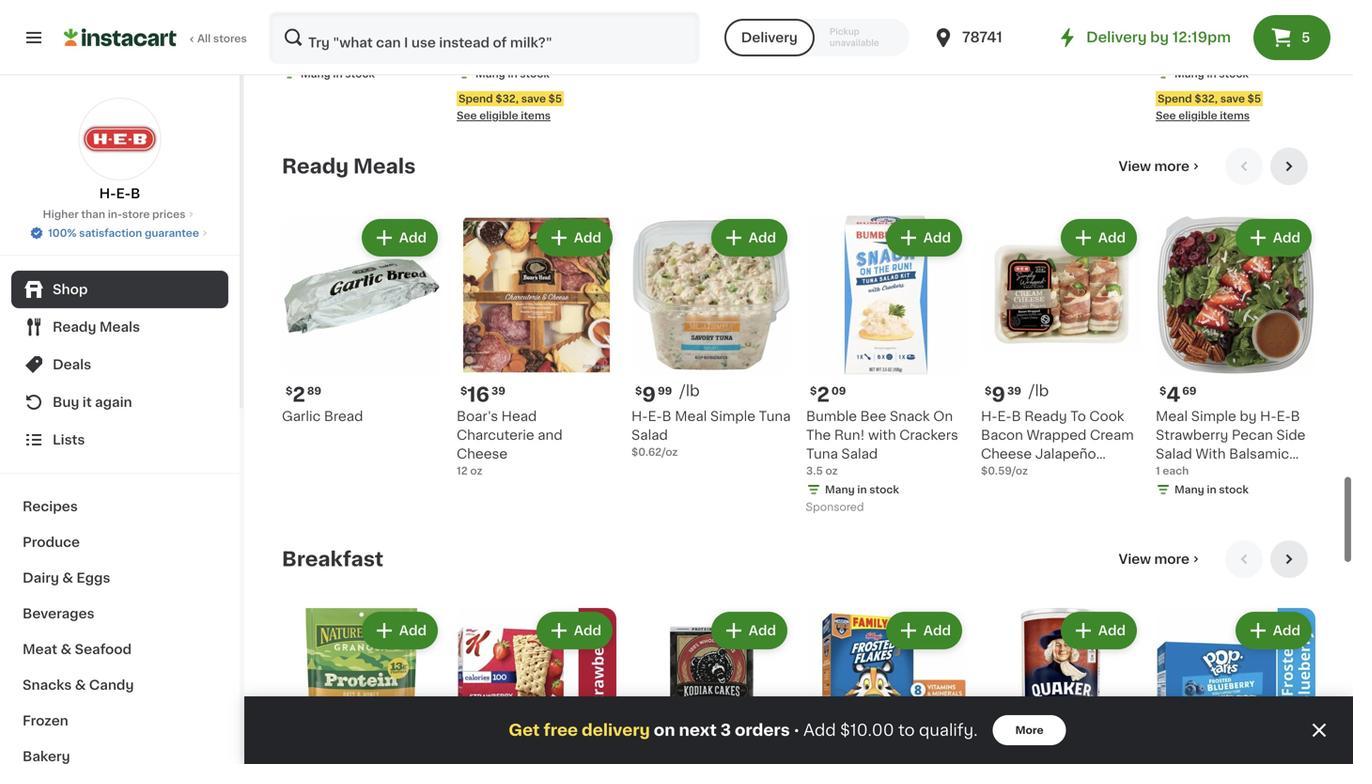 Task type: describe. For each thing, give the bounding box(es) containing it.
buy
[[53, 396, 79, 409]]

snack
[[890, 410, 930, 423]]

service type group
[[725, 19, 910, 56]]

jalapeño
[[1036, 448, 1097, 461]]

0 vertical spatial ready
[[282, 157, 349, 176]]

meat & seafood
[[23, 643, 132, 656]]

many for bagel bites cheese & pepperoni mini pizza bagel frozen food snacks
[[1175, 69, 1205, 79]]

0 vertical spatial by
[[1151, 31, 1169, 44]]

1 horizontal spatial ready meals
[[282, 157, 416, 176]]

deals
[[53, 358, 91, 371]]

pocket
[[919, 0, 965, 7]]

snacks & candy
[[23, 679, 134, 692]]

b inside meal simple by h-e-b strawberry pecan side salad with balsamic vinaigrette
[[1291, 410, 1301, 423]]

cheese inside h-e-b ready to cook bacon wrapped cream cheese jalapeño poppers
[[981, 448, 1032, 461]]

recipes
[[23, 500, 78, 513]]

save for food
[[1221, 94, 1246, 104]]

buy it again link
[[11, 384, 228, 421]]

each
[[1163, 466, 1189, 476]]

stock for bagel bites cheese & pepperoni mini pizza bagel frozen food snacks
[[1219, 69, 1249, 79]]

items for snacks
[[521, 111, 551, 121]]

product group containing bagel bites cheese & pepperoni mini pizza bagel frozen food snacks
[[1156, 0, 1316, 123]]

view more for breakfast
[[1119, 553, 1190, 566]]

bagel bites cheese & pepperoni mini pizza bagel frozen food snacks
[[1156, 0, 1299, 64]]

delivery by 12:19pm
[[1087, 31, 1231, 44]]

delivery for delivery
[[741, 31, 798, 44]]

more for breakfast
[[1155, 553, 1190, 566]]

$ 2 89
[[286, 385, 322, 405]]

garlic bread
[[282, 410, 363, 423]]

39 for 9
[[1008, 386, 1022, 396]]

in down vinaigrette
[[1207, 485, 1217, 495]]

taquitos
[[457, 32, 513, 45]]

view more for ready meals
[[1119, 160, 1190, 173]]

bites
[[1197, 0, 1231, 7]]

/lb inside $ 9 39 /lb
[[1029, 384, 1049, 399]]

ready meals button
[[11, 308, 228, 346]]

boar's
[[457, 410, 498, 423]]

bacon
[[981, 429, 1024, 442]]

by inside meal simple by h-e-b strawberry pecan side salad with balsamic vinaigrette
[[1240, 410, 1257, 423]]

pizza inside bagel bites cheese & pepperoni mini pizza bagel frozen food snacks
[[1259, 13, 1293, 26]]

h-e-b simply wrapped cream cheese jalapeno poppers value pack button
[[632, 0, 791, 64]]

h- for h-e-b select ingredients mozzarella cheese sticks
[[981, 0, 998, 7]]

hot pockets hot pocket pepperoni pizza 12 ct
[[807, 0, 965, 41]]

delivery
[[582, 722, 650, 738]]

buy it again
[[53, 396, 132, 409]]

produce
[[23, 536, 80, 549]]

b for h-e-b select ingredients mozzarella cheese sticks
[[1012, 0, 1022, 7]]

$5 for food
[[549, 94, 562, 104]]

ct
[[820, 31, 831, 41]]

wrapped inside h-e-b simply wrapped cream cheese jalapeno poppers value pack
[[724, 0, 784, 7]]

orders
[[735, 722, 790, 738]]

dairy & eggs
[[23, 572, 110, 585]]

spend for bagel bites cheese & pepperoni mini pizza bagel frozen food snacks
[[1158, 94, 1193, 104]]

seafood
[[75, 643, 132, 656]]

than
[[81, 209, 105, 219]]

stock down bumble bee snack on the run! with crackers tuna salad 3.5 oz
[[870, 485, 899, 495]]

1 each
[[1156, 466, 1189, 476]]

39 for 16
[[492, 386, 506, 396]]

1 bagel from the top
[[1156, 0, 1194, 7]]

vinaigrette
[[1156, 466, 1228, 479]]

charcuterie
[[457, 429, 535, 442]]

totino's
[[282, 0, 333, 7]]

qualify.
[[919, 722, 978, 738]]

strawberry
[[1156, 429, 1229, 442]]

1 horizontal spatial meals
[[353, 157, 416, 176]]

pepperoni inside totino's pizza rolls, pepperoni flavored, frozen snacks 48.8 oz
[[282, 13, 350, 26]]

food inside the delimex chicken & cheese large flour taquitos frozen food snacks
[[564, 32, 598, 45]]

salad for bumble
[[842, 448, 878, 461]]

in down bumble bee snack on the run! with crackers tuna salad 3.5 oz
[[858, 485, 867, 495]]

many in stock for delimex chicken & cheese large flour taquitos frozen food snacks
[[476, 69, 550, 79]]

e- for h-e-b meal simple tuna salad $0.62/oz
[[648, 410, 662, 423]]

snacks inside bagel bites cheese & pepperoni mini pizza bagel frozen food snacks
[[1156, 50, 1204, 64]]

in-
[[108, 209, 122, 219]]

many down vinaigrette
[[1175, 485, 1205, 495]]

e- inside meal simple by h-e-b strawberry pecan side salad with balsamic vinaigrette
[[1277, 410, 1291, 423]]

h-e-b select ingredients mozzarella cheese sticks
[[981, 0, 1130, 45]]

2 for garlic bread
[[293, 385, 305, 405]]

view more button for breakfast
[[1112, 541, 1211, 578]]

100% satisfaction guarantee button
[[29, 222, 210, 241]]

$ for $ 2 09
[[810, 386, 817, 396]]

bumble bee snack on the run! with crackers tuna salad 3.5 oz
[[807, 410, 959, 476]]

78741 button
[[932, 11, 1045, 64]]

99
[[658, 386, 672, 396]]

tuna inside h-e-b meal simple tuna salad $0.62/oz
[[759, 410, 791, 423]]

e- for h-e-b
[[116, 187, 131, 200]]

dairy & eggs link
[[11, 560, 228, 596]]

1 sponsored badge image from the top
[[807, 45, 863, 56]]

chicken
[[514, 0, 568, 7]]

h-e-b meal simple tuna salad $0.62/oz
[[632, 410, 791, 457]]

on
[[654, 722, 675, 738]]

snacks inside snacks & candy link
[[23, 679, 72, 692]]

$ 9 99
[[635, 385, 672, 405]]

to
[[1071, 410, 1087, 423]]

run!
[[835, 429, 865, 442]]

h-e-b select ingredients mozzarella cheese sticks button
[[981, 0, 1141, 63]]

4
[[1167, 385, 1181, 405]]

pack
[[632, 50, 664, 64]]

frozen inside the delimex chicken & cheese large flour taquitos frozen food snacks
[[516, 32, 561, 45]]

h- for h-e-b simply wrapped cream cheese jalapeno poppers value pack
[[632, 0, 648, 7]]

simply
[[675, 0, 720, 7]]

salad inside h-e-b meal simple tuna salad $0.62/oz
[[632, 429, 668, 442]]

food inside bagel bites cheese & pepperoni mini pizza bagel frozen food snacks
[[1245, 32, 1279, 45]]

snacks inside totino's pizza rolls, pepperoni flavored, frozen snacks 48.8 oz
[[330, 32, 377, 45]]

e- for h-e-b select ingredients mozzarella cheese sticks
[[998, 0, 1012, 7]]

higher
[[43, 209, 79, 219]]

•
[[794, 723, 800, 738]]

ready inside h-e-b ready to cook bacon wrapped cream cheese jalapeño poppers
[[1025, 410, 1068, 423]]

$32, for food
[[1195, 94, 1218, 104]]

more for ready meals
[[1155, 160, 1190, 173]]

ready meals inside "popup button"
[[53, 321, 140, 334]]

all
[[197, 33, 211, 44]]

all stores link
[[64, 11, 248, 64]]

b for h-e-b simply wrapped cream cheese jalapeno poppers value pack
[[662, 0, 672, 7]]

$9.39 per pound element
[[981, 383, 1141, 407]]

frozen inside totino's pizza rolls, pepperoni flavored, frozen snacks 48.8 oz
[[282, 32, 326, 45]]

9 for $ 9 99
[[642, 385, 656, 405]]

snacks & candy link
[[11, 667, 228, 703]]

h-e-b logo image
[[78, 98, 161, 180]]

product group containing 16
[[457, 215, 617, 479]]

cheese inside the delimex chicken & cheese large flour taquitos frozen food snacks
[[457, 13, 508, 26]]

balsamic
[[1230, 448, 1290, 461]]

& for eggs
[[62, 572, 73, 585]]

many for totino's pizza rolls, pepperoni flavored, frozen snacks
[[301, 69, 331, 79]]

12:19pm
[[1173, 31, 1231, 44]]

stock for delimex chicken & cheese large flour taquitos frozen food snacks
[[520, 69, 550, 79]]

head
[[502, 410, 537, 423]]

simple inside meal simple by h-e-b strawberry pecan side salad with balsamic vinaigrette
[[1192, 410, 1237, 423]]

save for snacks
[[521, 94, 546, 104]]

and
[[538, 429, 563, 442]]

100%
[[48, 228, 77, 238]]

deals link
[[11, 346, 228, 384]]

more
[[1016, 725, 1044, 736]]

bread
[[324, 410, 363, 423]]

higher than in-store prices
[[43, 209, 186, 219]]

5 button
[[1254, 15, 1331, 60]]

see for delimex chicken & cheese large flour taquitos frozen food snacks
[[457, 111, 477, 121]]

salad for meal
[[1156, 448, 1193, 461]]

cheese inside boar's head charcuterie and cheese 12 oz
[[457, 448, 508, 461]]

delimex chicken & cheese large flour taquitos frozen food snacks
[[457, 0, 598, 64]]

$ for $ 9 39 /lb
[[985, 386, 992, 396]]

wrapped inside h-e-b ready to cook bacon wrapped cream cheese jalapeño poppers
[[1027, 429, 1087, 442]]

09
[[832, 386, 846, 396]]

store
[[122, 209, 150, 219]]

cream inside h-e-b simply wrapped cream cheese jalapeno poppers value pack
[[632, 13, 676, 26]]

beverages
[[23, 607, 95, 620]]

large
[[511, 13, 548, 26]]

spend for delimex chicken & cheese large flour taquitos frozen food snacks
[[459, 94, 493, 104]]

again
[[95, 396, 132, 409]]



Task type: vqa. For each thing, say whether or not it's contained in the screenshot.
DAIRY & EGGS
yes



Task type: locate. For each thing, give the bounding box(es) containing it.
2 hot from the left
[[891, 0, 915, 7]]

0 vertical spatial view more button
[[1112, 148, 1211, 185]]

cheese inside h-e-b select ingredients mozzarella cheese sticks
[[981, 32, 1032, 45]]

b for h-e-b ready to cook bacon wrapped cream cheese jalapeño poppers
[[1012, 410, 1022, 423]]

0 horizontal spatial hot
[[807, 0, 831, 7]]

1 horizontal spatial tuna
[[807, 448, 838, 461]]

in down 12:19pm
[[1207, 69, 1217, 79]]

e- down $ 9 99
[[648, 410, 662, 423]]

many in stock for bagel bites cheese & pepperoni mini pizza bagel frozen food snacks
[[1175, 69, 1249, 79]]

1 horizontal spatial eligible
[[1179, 111, 1218, 121]]

item carousel region containing ready meals
[[282, 148, 1316, 526]]

sponsored badge image
[[807, 45, 863, 56], [807, 503, 863, 513]]

all stores
[[197, 33, 247, 44]]

cheese up mini
[[1234, 0, 1285, 7]]

b up ingredients
[[1012, 0, 1022, 7]]

meals
[[353, 157, 416, 176], [100, 321, 140, 334]]

$ inside $ 2 09
[[810, 386, 817, 396]]

ready
[[282, 157, 349, 176], [53, 321, 96, 334], [1025, 410, 1068, 423]]

many in stock for totino's pizza rolls, pepperoni flavored, frozen snacks
[[301, 69, 375, 79]]

0 horizontal spatial 2
[[293, 385, 305, 405]]

1 view from the top
[[1119, 160, 1152, 173]]

pepperoni for bagel
[[1156, 13, 1224, 26]]

salad inside bumble bee snack on the run! with crackers tuna salad 3.5 oz
[[842, 448, 878, 461]]

$5
[[549, 94, 562, 104], [1248, 94, 1262, 104]]

1 horizontal spatial spend $32, save $5 see eligible items
[[1156, 94, 1262, 121]]

9 up bacon
[[992, 385, 1006, 405]]

1 horizontal spatial 39
[[1008, 386, 1022, 396]]

b down $ 9 39 /lb
[[1012, 410, 1022, 423]]

0 horizontal spatial 39
[[492, 386, 506, 396]]

39 inside $ 9 39 /lb
[[1008, 386, 1022, 396]]

$ for $ 16 39
[[461, 386, 468, 396]]

view
[[1119, 160, 1152, 173], [1119, 553, 1152, 566]]

meat
[[23, 643, 57, 656]]

delivery down mozzarella
[[1087, 31, 1147, 44]]

many
[[301, 69, 331, 79], [476, 69, 505, 79], [1175, 69, 1205, 79], [825, 485, 855, 495], [1175, 485, 1205, 495]]

meal inside meal simple by h-e-b strawberry pecan side salad with balsamic vinaigrette
[[1156, 410, 1188, 423]]

snacks down meat
[[23, 679, 72, 692]]

meal inside h-e-b meal simple tuna salad $0.62/oz
[[675, 410, 707, 423]]

1 horizontal spatial oz
[[470, 466, 483, 476]]

1 horizontal spatial 2
[[817, 385, 830, 405]]

on
[[934, 410, 953, 423]]

1 vertical spatial wrapped
[[1027, 429, 1087, 442]]

/lb up h-e-b ready to cook bacon wrapped cream cheese jalapeño poppers
[[1029, 384, 1049, 399]]

39 right 16
[[492, 386, 506, 396]]

ready meals link
[[11, 308, 228, 346]]

h- inside meal simple by h-e-b strawberry pecan side salad with balsamic vinaigrette
[[1261, 410, 1277, 423]]

stock for totino's pizza rolls, pepperoni flavored, frozen snacks
[[345, 69, 375, 79]]

2 more from the top
[[1155, 553, 1190, 566]]

2 meal from the left
[[1156, 410, 1188, 423]]

h-e-b link
[[78, 98, 161, 203]]

2 for bumble bee snack on the run! with crackers tuna salad
[[817, 385, 830, 405]]

0 horizontal spatial spend
[[459, 94, 493, 104]]

$32, down 12:19pm
[[1195, 94, 1218, 104]]

pepperoni down totino's at the top left
[[282, 13, 350, 26]]

many in stock down vinaigrette
[[1175, 485, 1249, 495]]

1 vertical spatial poppers
[[981, 466, 1037, 479]]

1 $32, from the left
[[496, 94, 519, 104]]

$0.59/oz
[[981, 466, 1028, 476]]

0 horizontal spatial meal
[[675, 410, 707, 423]]

$ inside $ 2 89
[[286, 386, 293, 396]]

h-e-b
[[99, 187, 140, 200]]

snacks inside the delimex chicken & cheese large flour taquitos frozen food snacks
[[457, 50, 504, 64]]

2 2 from the left
[[817, 385, 830, 405]]

flour
[[552, 13, 585, 26]]

see for bagel bites cheese & pepperoni mini pizza bagel frozen food snacks
[[1156, 111, 1177, 121]]

1 horizontal spatial $32,
[[1195, 94, 1218, 104]]

cheese down ingredients
[[981, 32, 1032, 45]]

cook
[[1090, 410, 1125, 423]]

spend $32, save $5 see eligible items for food
[[1156, 94, 1262, 121]]

2 view more button from the top
[[1112, 541, 1211, 578]]

b up side
[[1291, 410, 1301, 423]]

39 up bacon
[[1008, 386, 1022, 396]]

pizza inside totino's pizza rolls, pepperoni flavored, frozen snacks 48.8 oz
[[336, 0, 370, 7]]

1 39 from the left
[[492, 386, 506, 396]]

many for delimex chicken & cheese large flour taquitos frozen food snacks
[[476, 69, 505, 79]]

it
[[83, 396, 92, 409]]

$ 9 39 /lb
[[985, 384, 1049, 405]]

lists
[[53, 433, 85, 447]]

2 horizontal spatial pizza
[[1259, 13, 1293, 26]]

0 horizontal spatial by
[[1151, 31, 1169, 44]]

1 9 from the left
[[642, 385, 656, 405]]

9 for $ 9 39 /lb
[[992, 385, 1006, 405]]

b inside h-e-b simply wrapped cream cheese jalapeno poppers value pack
[[662, 0, 672, 7]]

more button
[[993, 715, 1067, 745]]

0 horizontal spatial eligible
[[480, 111, 519, 121]]

1 horizontal spatial hot
[[891, 0, 915, 7]]

0 horizontal spatial simple
[[711, 410, 756, 423]]

many down taquitos
[[476, 69, 505, 79]]

2 horizontal spatial pepperoni
[[1156, 13, 1224, 26]]

0 horizontal spatial ready meals
[[53, 321, 140, 334]]

delivery for delivery by 12:19pm
[[1087, 31, 1147, 44]]

poppers inside h-e-b simply wrapped cream cheese jalapeno poppers value pack
[[696, 32, 752, 45]]

pizza inside hot pockets hot pocket pepperoni pizza 12 ct
[[878, 13, 912, 26]]

0 horizontal spatial 9
[[642, 385, 656, 405]]

more
[[1155, 160, 1190, 173], [1155, 553, 1190, 566]]

2 9 from the left
[[992, 385, 1006, 405]]

h-e-b simply wrapped cream cheese jalapeno poppers value pack
[[632, 0, 791, 64]]

0 vertical spatial item carousel region
[[282, 148, 1316, 526]]

e- up higher than in-store prices link
[[116, 187, 131, 200]]

1 horizontal spatial 9
[[992, 385, 1006, 405]]

0 vertical spatial cream
[[632, 13, 676, 26]]

1 view more from the top
[[1119, 160, 1190, 173]]

cream up jalapeno
[[632, 13, 676, 26]]

3
[[721, 722, 731, 738]]

treatment tracker modal dialog
[[244, 697, 1354, 764]]

1 vertical spatial meals
[[100, 321, 140, 334]]

many in stock down bumble bee snack on the run! with crackers tuna salad 3.5 oz
[[825, 485, 899, 495]]

pepperoni for hot
[[807, 13, 875, 26]]

wrapped up delivery button
[[724, 0, 784, 7]]

89
[[307, 386, 322, 396]]

tuna up 3.5
[[807, 448, 838, 461]]

product group
[[457, 0, 617, 123], [807, 0, 966, 61], [1156, 0, 1316, 123], [282, 215, 442, 426], [457, 215, 617, 479], [632, 215, 791, 460], [807, 215, 966, 518], [981, 215, 1141, 479], [1156, 215, 1316, 501], [282, 608, 442, 764], [457, 608, 617, 764], [632, 608, 791, 764], [807, 608, 966, 764], [981, 608, 1141, 764], [1156, 608, 1316, 764]]

e- inside h-e-b select ingredients mozzarella cheese sticks
[[998, 0, 1012, 7]]

0 horizontal spatial 12
[[457, 466, 468, 476]]

0 horizontal spatial /lb
[[680, 384, 700, 399]]

food down mini
[[1245, 32, 1279, 45]]

b for h-e-b meal simple tuna salad $0.62/oz
[[662, 410, 672, 423]]

0 horizontal spatial spend $32, save $5 see eligible items
[[457, 94, 562, 121]]

bumble
[[807, 410, 857, 423]]

1 view more button from the top
[[1112, 148, 1211, 185]]

& inside the delimex chicken & cheese large flour taquitos frozen food snacks
[[571, 0, 582, 7]]

with
[[1196, 448, 1226, 461]]

bee
[[861, 410, 887, 423]]

0 vertical spatial wrapped
[[724, 0, 784, 7]]

2 $32, from the left
[[1195, 94, 1218, 104]]

5
[[1302, 31, 1311, 44]]

12 left ct
[[807, 31, 818, 41]]

snacks down delivery by 12:19pm
[[1156, 50, 1204, 64]]

1 spend from the left
[[459, 94, 493, 104]]

add inside treatment tracker modal dialog
[[804, 722, 836, 738]]

eligible down taquitos
[[480, 111, 519, 121]]

1 vertical spatial view
[[1119, 553, 1152, 566]]

& inside bagel bites cheese & pepperoni mini pizza bagel frozen food snacks
[[1289, 0, 1299, 7]]

2 bagel from the top
[[1156, 32, 1194, 45]]

oz right "48.8"
[[309, 50, 321, 60]]

hot up ct
[[807, 0, 831, 7]]

product group containing hot pockets hot pocket pepperoni pizza
[[807, 0, 966, 61]]

frozen link
[[11, 703, 228, 739]]

tuna inside bumble bee snack on the run! with crackers tuna salad 3.5 oz
[[807, 448, 838, 461]]

b left simply
[[662, 0, 672, 7]]

1 vertical spatial view more
[[1119, 553, 1190, 566]]

2 view from the top
[[1119, 553, 1152, 566]]

1 vertical spatial by
[[1240, 410, 1257, 423]]

2 /lb from the left
[[1029, 384, 1049, 399]]

by left 12:19pm
[[1151, 31, 1169, 44]]

hot left the pocket
[[891, 0, 915, 7]]

frozen inside bagel bites cheese & pepperoni mini pizza bagel frozen food snacks
[[1197, 32, 1242, 45]]

48.8
[[282, 50, 307, 60]]

h- inside h-e-b ready to cook bacon wrapped cream cheese jalapeño poppers
[[981, 410, 998, 423]]

$ 4 69
[[1160, 385, 1197, 405]]

$5 for frozen
[[1248, 94, 1262, 104]]

value
[[755, 32, 791, 45]]

e- up side
[[1277, 410, 1291, 423]]

delimex
[[457, 0, 511, 7]]

2 horizontal spatial salad
[[1156, 448, 1193, 461]]

many down "48.8"
[[301, 69, 331, 79]]

0 vertical spatial bagel
[[1156, 0, 1194, 7]]

1 item carousel region from the top
[[282, 148, 1316, 526]]

0 vertical spatial 12
[[807, 31, 818, 41]]

eligible
[[480, 111, 519, 121], [1179, 111, 1218, 121]]

view for ready meals
[[1119, 160, 1152, 173]]

oz inside bumble bee snack on the run! with crackers tuna salad 3.5 oz
[[826, 466, 838, 476]]

0 horizontal spatial pepperoni
[[282, 13, 350, 26]]

view for breakfast
[[1119, 553, 1152, 566]]

0 vertical spatial tuna
[[759, 410, 791, 423]]

h- up higher than in-store prices
[[99, 187, 116, 200]]

$ inside $ 16 39
[[461, 386, 468, 396]]

1 horizontal spatial simple
[[1192, 410, 1237, 423]]

1 vertical spatial view more button
[[1112, 541, 1211, 578]]

snacks down taquitos
[[457, 50, 504, 64]]

many in stock down 12:19pm
[[1175, 69, 1249, 79]]

0 vertical spatial ready meals
[[282, 157, 416, 176]]

1 vertical spatial ready
[[53, 321, 96, 334]]

frozen inside frozen link
[[23, 714, 68, 728]]

by up pecan
[[1240, 410, 1257, 423]]

cream inside h-e-b ready to cook bacon wrapped cream cheese jalapeño poppers
[[1090, 429, 1134, 442]]

view more button for ready meals
[[1112, 148, 1211, 185]]

spend $32, save $5 see eligible items down 12:19pm
[[1156, 94, 1262, 121]]

0 horizontal spatial items
[[521, 111, 551, 121]]

2 horizontal spatial oz
[[826, 466, 838, 476]]

poppers down bacon
[[981, 466, 1037, 479]]

$ left '69'
[[1160, 386, 1167, 396]]

4 $ from the left
[[810, 386, 817, 396]]

12 inside boar's head charcuterie and cheese 12 oz
[[457, 466, 468, 476]]

e- inside h-e-b ready to cook bacon wrapped cream cheese jalapeño poppers
[[998, 410, 1012, 423]]

12 inside hot pockets hot pocket pepperoni pizza 12 ct
[[807, 31, 818, 41]]

higher than in-store prices link
[[43, 207, 197, 222]]

1 2 from the left
[[293, 385, 305, 405]]

0 vertical spatial meals
[[353, 157, 416, 176]]

many in stock down the delimex chicken & cheese large flour taquitos frozen food snacks on the top left
[[476, 69, 550, 79]]

1 horizontal spatial pepperoni
[[807, 13, 875, 26]]

& for seafood
[[61, 643, 72, 656]]

cheese down simply
[[679, 13, 730, 26]]

cheese up $0.59/oz at the bottom right of page
[[981, 448, 1032, 461]]

items
[[521, 111, 551, 121], [1220, 111, 1250, 121]]

2 sponsored badge image from the top
[[807, 503, 863, 513]]

1 vertical spatial sponsored badge image
[[807, 503, 863, 513]]

snacks down flavored,
[[330, 32, 377, 45]]

1 horizontal spatial pizza
[[878, 13, 912, 26]]

0 horizontal spatial salad
[[632, 429, 668, 442]]

save down bagel bites cheese & pepperoni mini pizza bagel frozen food snacks
[[1221, 94, 1246, 104]]

e- for h-e-b ready to cook bacon wrapped cream cheese jalapeño poppers
[[998, 410, 1012, 423]]

39
[[492, 386, 506, 396], [1008, 386, 1022, 396]]

h- for h-e-b ready to cook bacon wrapped cream cheese jalapeño poppers
[[981, 410, 998, 423]]

eligible down 12:19pm
[[1179, 111, 1218, 121]]

salad inside meal simple by h-e-b strawberry pecan side salad with balsamic vinaigrette
[[1156, 448, 1193, 461]]

e-
[[648, 0, 662, 7], [998, 0, 1012, 7], [116, 187, 131, 200], [648, 410, 662, 423], [998, 410, 1012, 423], [1277, 410, 1291, 423]]

spend $32, save $5 see eligible items for snacks
[[457, 94, 562, 121]]

delivery inside button
[[741, 31, 798, 44]]

cream
[[632, 13, 676, 26], [1090, 429, 1134, 442]]

0 horizontal spatial tuna
[[759, 410, 791, 423]]

meal down 4
[[1156, 410, 1188, 423]]

crackers
[[900, 429, 959, 442]]

1 items from the left
[[521, 111, 551, 121]]

many in stock down totino's pizza rolls, pepperoni flavored, frozen snacks 48.8 oz
[[301, 69, 375, 79]]

1 horizontal spatial spend
[[1158, 94, 1193, 104]]

1 save from the left
[[521, 94, 546, 104]]

oz right 3.5
[[826, 466, 838, 476]]

2 see from the left
[[1156, 111, 1177, 121]]

pepperoni inside bagel bites cheese & pepperoni mini pizza bagel frozen food snacks
[[1156, 13, 1224, 26]]

&
[[571, 0, 582, 7], [1289, 0, 1299, 7], [62, 572, 73, 585], [61, 643, 72, 656], [75, 679, 86, 692]]

0 vertical spatial sponsored badge image
[[807, 45, 863, 56]]

get free delivery on next 3 orders • add $10.00 to qualify.
[[509, 722, 978, 738]]

$ left 99
[[635, 386, 642, 396]]

$ inside $ 9 99
[[635, 386, 642, 396]]

1 horizontal spatial delivery
[[1087, 31, 1147, 44]]

1 /lb from the left
[[680, 384, 700, 399]]

1 vertical spatial tuna
[[807, 448, 838, 461]]

2 eligible from the left
[[1179, 111, 1218, 121]]

cheese inside bagel bites cheese & pepperoni mini pizza bagel frozen food snacks
[[1234, 0, 1285, 7]]

$32,
[[496, 94, 519, 104], [1195, 94, 1218, 104]]

view more
[[1119, 160, 1190, 173], [1119, 553, 1190, 566]]

items down the delimex chicken & cheese large flour taquitos frozen food snacks on the top left
[[521, 111, 551, 121]]

many down 12:19pm
[[1175, 69, 1205, 79]]

tuna left bumble
[[759, 410, 791, 423]]

$5 down 5 button
[[1248, 94, 1262, 104]]

1 vertical spatial 12
[[457, 466, 468, 476]]

1 horizontal spatial 12
[[807, 31, 818, 41]]

to
[[899, 722, 915, 738]]

produce link
[[11, 525, 228, 560]]

2 left 09
[[817, 385, 830, 405]]

0 horizontal spatial $5
[[549, 94, 562, 104]]

simple
[[711, 410, 756, 423], [1192, 410, 1237, 423]]

meat & seafood link
[[11, 632, 228, 667]]

pepperoni up ct
[[807, 13, 875, 26]]

$
[[286, 386, 293, 396], [461, 386, 468, 396], [635, 386, 642, 396], [810, 386, 817, 396], [985, 386, 992, 396], [1160, 386, 1167, 396]]

pizza down pockets
[[878, 13, 912, 26]]

$ inside $ 4 69
[[1160, 386, 1167, 396]]

stock
[[345, 69, 375, 79], [520, 69, 550, 79], [1219, 69, 1249, 79], [870, 485, 899, 495], [1219, 485, 1249, 495]]

1 $ from the left
[[286, 386, 293, 396]]

$ for $ 2 89
[[286, 386, 293, 396]]

3.5
[[807, 466, 823, 476]]

1 spend $32, save $5 see eligible items from the left
[[457, 94, 562, 121]]

1 horizontal spatial meal
[[1156, 410, 1188, 423]]

frozen up "48.8"
[[282, 32, 326, 45]]

2 item carousel region from the top
[[282, 541, 1316, 764]]

0 horizontal spatial pizza
[[336, 0, 370, 7]]

1 see from the left
[[457, 111, 477, 121]]

poppers inside h-e-b ready to cook bacon wrapped cream cheese jalapeño poppers
[[981, 466, 1037, 479]]

e- up ingredients
[[998, 0, 1012, 7]]

eligible for bagel bites cheese & pepperoni mini pizza bagel frozen food snacks
[[1179, 111, 1218, 121]]

2 $5 from the left
[[1248, 94, 1262, 104]]

instacart logo image
[[64, 26, 177, 49]]

1 $5 from the left
[[549, 94, 562, 104]]

2 simple from the left
[[1192, 410, 1237, 423]]

meal down $9.99 per pound element in the bottom of the page
[[675, 410, 707, 423]]

pepperoni inside hot pockets hot pocket pepperoni pizza 12 ct
[[807, 13, 875, 26]]

0 horizontal spatial food
[[564, 32, 598, 45]]

1 horizontal spatial ready
[[282, 157, 349, 176]]

0 horizontal spatial wrapped
[[724, 0, 784, 7]]

bagel
[[1156, 0, 1194, 7], [1156, 32, 1194, 45]]

$ 2 09
[[810, 385, 846, 405]]

$ inside $ 9 39 /lb
[[985, 386, 992, 396]]

h- inside h-e-b meal simple tuna salad $0.62/oz
[[632, 410, 648, 423]]

cheese down delimex
[[457, 13, 508, 26]]

h- inside h-e-b simply wrapped cream cheese jalapeno poppers value pack
[[632, 0, 648, 7]]

view more button
[[1112, 148, 1211, 185], [1112, 541, 1211, 578]]

0 horizontal spatial cream
[[632, 13, 676, 26]]

b inside h-e-b meal simple tuna salad $0.62/oz
[[662, 410, 672, 423]]

2 items from the left
[[1220, 111, 1250, 121]]

e- up jalapeno
[[648, 0, 662, 7]]

0 horizontal spatial save
[[521, 94, 546, 104]]

$ up bacon
[[985, 386, 992, 396]]

cheese down charcuterie
[[457, 448, 508, 461]]

b inside h-e-b select ingredients mozzarella cheese sticks
[[1012, 0, 1022, 7]]

see down taquitos
[[457, 111, 477, 121]]

0 horizontal spatial meals
[[100, 321, 140, 334]]

0 horizontal spatial poppers
[[696, 32, 752, 45]]

1 horizontal spatial by
[[1240, 410, 1257, 423]]

h- down $ 9 99
[[632, 410, 648, 423]]

poppers down simply
[[696, 32, 752, 45]]

h- inside h-e-b select ingredients mozzarella cheese sticks
[[981, 0, 998, 7]]

6 $ from the left
[[1160, 386, 1167, 396]]

1 horizontal spatial salad
[[842, 448, 878, 461]]

0 vertical spatial poppers
[[696, 32, 752, 45]]

1 meal from the left
[[675, 410, 707, 423]]

0 vertical spatial more
[[1155, 160, 1190, 173]]

items for food
[[1220, 111, 1250, 121]]

with
[[869, 429, 896, 442]]

in for delimex chicken & cheese large flour taquitos frozen food snacks
[[508, 69, 518, 79]]

by
[[1151, 31, 1169, 44], [1240, 410, 1257, 423]]

in for bagel bites cheese & pepperoni mini pizza bagel frozen food snacks
[[1207, 69, 1217, 79]]

h- for h-e-b
[[99, 187, 116, 200]]

& left eggs
[[62, 572, 73, 585]]

78741
[[963, 31, 1003, 44]]

& left candy
[[75, 679, 86, 692]]

0 horizontal spatial oz
[[309, 50, 321, 60]]

2 food from the left
[[1245, 32, 1279, 45]]

1 horizontal spatial /lb
[[1029, 384, 1049, 399]]

in down the delimex chicken & cheese large flour taquitos frozen food snacks on the top left
[[508, 69, 518, 79]]

simple down $9.99 per pound element in the bottom of the page
[[711, 410, 756, 423]]

1 horizontal spatial wrapped
[[1027, 429, 1087, 442]]

wrapped
[[724, 0, 784, 7], [1027, 429, 1087, 442]]

pizza up flavored,
[[336, 0, 370, 7]]

b down $ 9 99
[[662, 410, 672, 423]]

frozen up bakery
[[23, 714, 68, 728]]

dairy
[[23, 572, 59, 585]]

2 horizontal spatial ready
[[1025, 410, 1068, 423]]

3 $ from the left
[[635, 386, 642, 396]]

/lb inside $9.99 per pound element
[[680, 384, 700, 399]]

frozen down large
[[516, 32, 561, 45]]

get
[[509, 722, 540, 738]]

oz inside boar's head charcuterie and cheese 12 oz
[[470, 466, 483, 476]]

cream down cook
[[1090, 429, 1134, 442]]

1 more from the top
[[1155, 160, 1190, 173]]

$ for $ 4 69
[[1160, 386, 1167, 396]]

salad up $0.62/oz
[[632, 429, 668, 442]]

0 vertical spatial view more
[[1119, 160, 1190, 173]]

pecan
[[1232, 429, 1274, 442]]

None search field
[[269, 11, 700, 64]]

item carousel region
[[282, 148, 1316, 526], [282, 541, 1316, 764]]

1 pepperoni from the left
[[282, 13, 350, 26]]

delivery
[[1087, 31, 1147, 44], [741, 31, 798, 44]]

in for totino's pizza rolls, pepperoni flavored, frozen snacks
[[333, 69, 343, 79]]

pepperoni up 12:19pm
[[1156, 13, 1224, 26]]

items down bagel bites cheese & pepperoni mini pizza bagel frozen food snacks
[[1220, 111, 1250, 121]]

spend $32, save $5 see eligible items down taquitos
[[457, 94, 562, 121]]

spend $32, save $5 see eligible items
[[457, 94, 562, 121], [1156, 94, 1262, 121]]

0 horizontal spatial ready
[[53, 321, 96, 334]]

lists link
[[11, 421, 228, 459]]

2 spend $32, save $5 see eligible items from the left
[[1156, 94, 1262, 121]]

side
[[1277, 429, 1306, 442]]

1 horizontal spatial food
[[1245, 32, 1279, 45]]

1 vertical spatial item carousel region
[[282, 541, 1316, 764]]

1 vertical spatial ready meals
[[53, 321, 140, 334]]

1 vertical spatial bagel
[[1156, 32, 1194, 45]]

item carousel region containing breakfast
[[282, 541, 1316, 764]]

eligible for delimex chicken & cheese large flour taquitos frozen food snacks
[[480, 111, 519, 121]]

frozen down mini
[[1197, 32, 1242, 45]]

1 horizontal spatial cream
[[1090, 429, 1134, 442]]

delivery by 12:19pm link
[[1057, 26, 1231, 49]]

cheese inside h-e-b simply wrapped cream cheese jalapeno poppers value pack
[[679, 13, 730, 26]]

$32, down taquitos
[[496, 94, 519, 104]]

pizza right mini
[[1259, 13, 1293, 26]]

& for candy
[[75, 679, 86, 692]]

2 $ from the left
[[461, 386, 468, 396]]

free
[[544, 722, 578, 738]]

recipes link
[[11, 489, 228, 525]]

many down run!
[[825, 485, 855, 495]]

h- up ingredients
[[981, 0, 998, 7]]

1 vertical spatial more
[[1155, 553, 1190, 566]]

meals inside "popup button"
[[100, 321, 140, 334]]

& up 5 button
[[1289, 0, 1299, 7]]

$ up boar's
[[461, 386, 468, 396]]

1 horizontal spatial items
[[1220, 111, 1250, 121]]

delivery button
[[725, 19, 815, 56]]

spend down taquitos
[[459, 94, 493, 104]]

1 vertical spatial cream
[[1090, 429, 1134, 442]]

/lb right 99
[[680, 384, 700, 399]]

0 horizontal spatial see
[[457, 111, 477, 121]]

product group containing delimex chicken & cheese large flour taquitos frozen food snacks
[[457, 0, 617, 123]]

1 simple from the left
[[711, 410, 756, 423]]

food
[[564, 32, 598, 45], [1245, 32, 1279, 45]]

sticks
[[1036, 32, 1076, 45]]

0 horizontal spatial delivery
[[741, 31, 798, 44]]

bakery link
[[11, 739, 228, 764]]

product group containing 4
[[1156, 215, 1316, 501]]

$ for $ 9 99
[[635, 386, 642, 396]]

39 inside $ 16 39
[[492, 386, 506, 396]]

mini
[[1228, 13, 1255, 26]]

ready inside ready meals link
[[53, 321, 96, 334]]

9 left 99
[[642, 385, 656, 405]]

2 pepperoni from the left
[[807, 13, 875, 26]]

1 food from the left
[[564, 32, 598, 45]]

delivery left ct
[[741, 31, 798, 44]]

h- for h-e-b meal simple tuna salad $0.62/oz
[[632, 410, 648, 423]]

2 vertical spatial ready
[[1025, 410, 1068, 423]]

beverages link
[[11, 596, 228, 632]]

simple inside h-e-b meal simple tuna salad $0.62/oz
[[711, 410, 756, 423]]

5 $ from the left
[[985, 386, 992, 396]]

oz inside totino's pizza rolls, pepperoni flavored, frozen snacks 48.8 oz
[[309, 50, 321, 60]]

0 vertical spatial view
[[1119, 160, 1152, 173]]

salad up 1 each
[[1156, 448, 1193, 461]]

2 spend from the left
[[1158, 94, 1193, 104]]

2 view more from the top
[[1119, 553, 1190, 566]]

meal
[[675, 410, 707, 423], [1156, 410, 1188, 423]]

1 hot from the left
[[807, 0, 831, 7]]

$9.99 per pound element
[[632, 383, 791, 407]]

sponsored badge image down ct
[[807, 45, 863, 56]]

1 horizontal spatial poppers
[[981, 466, 1037, 479]]

2 save from the left
[[1221, 94, 1246, 104]]

$32, for snacks
[[496, 94, 519, 104]]

e- inside h-e-b simply wrapped cream cheese jalapeno poppers value pack
[[648, 0, 662, 7]]

1 eligible from the left
[[480, 111, 519, 121]]

next
[[679, 722, 717, 738]]

0 horizontal spatial $32,
[[496, 94, 519, 104]]

3 pepperoni from the left
[[1156, 13, 1224, 26]]

b for h-e-b
[[131, 187, 140, 200]]

& inside 'link'
[[62, 572, 73, 585]]

9 inside $ 9 39 /lb
[[992, 385, 1006, 405]]

2 39 from the left
[[1008, 386, 1022, 396]]

1 horizontal spatial $5
[[1248, 94, 1262, 104]]

b inside h-e-b ready to cook bacon wrapped cream cheese jalapeño poppers
[[1012, 410, 1022, 423]]

stock down with
[[1219, 485, 1249, 495]]

h- up bacon
[[981, 410, 998, 423]]

1 horizontal spatial save
[[1221, 94, 1246, 104]]

h- up jalapeno
[[632, 0, 648, 7]]

1 horizontal spatial see
[[1156, 111, 1177, 121]]

e- inside h-e-b meal simple tuna salad $0.62/oz
[[648, 410, 662, 423]]

see down delivery by 12:19pm
[[1156, 111, 1177, 121]]

e- for h-e-b simply wrapped cream cheese jalapeno poppers value pack
[[648, 0, 662, 7]]

Search field
[[271, 13, 698, 62]]



